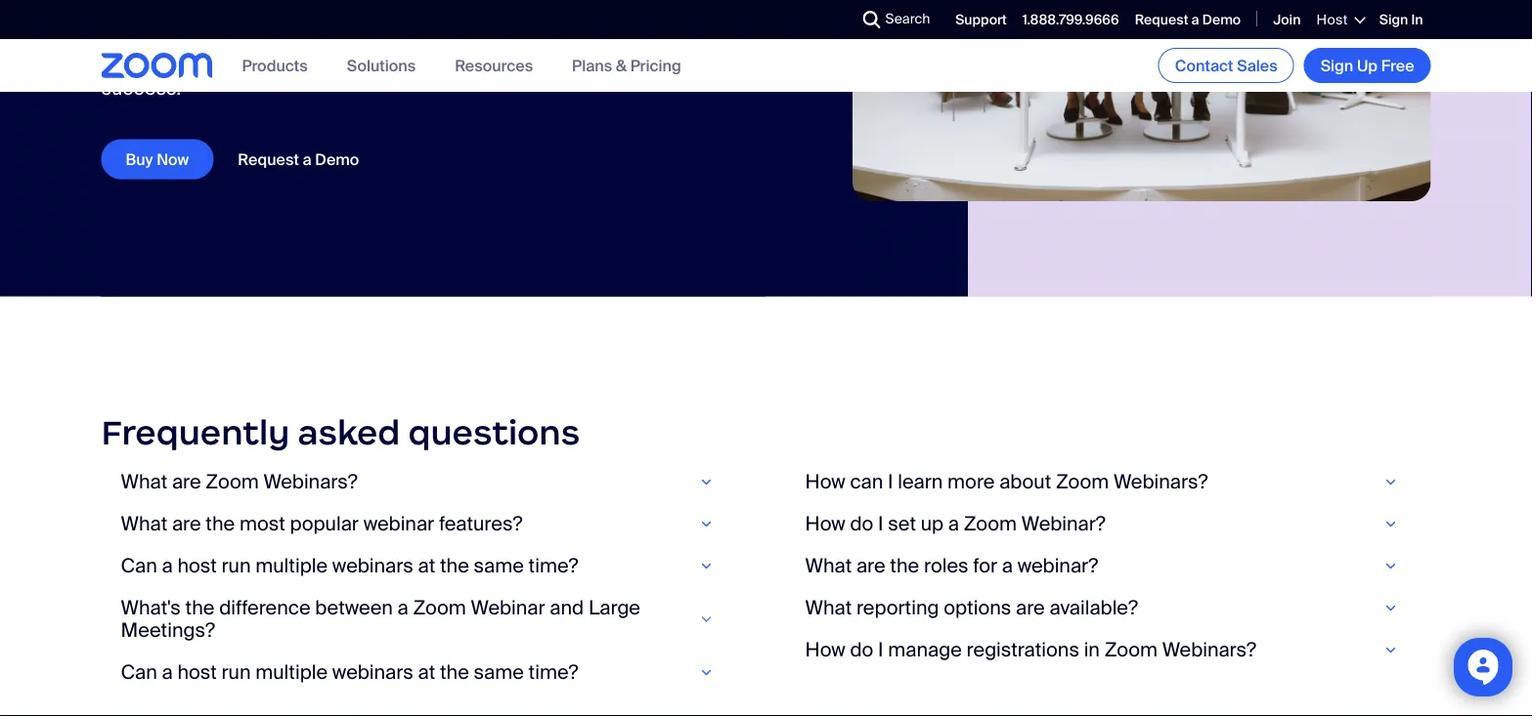 Task type: describe. For each thing, give the bounding box(es) containing it.
about
[[1000, 470, 1052, 495]]

2 can from the top
[[121, 661, 157, 686]]

all
[[515, 29, 536, 54]]

plans & pricing link
[[572, 55, 682, 76]]

learn
[[898, 470, 943, 495]]

ways
[[574, 29, 618, 54]]

resources
[[455, 55, 533, 76]]

webinar?
[[1022, 512, 1106, 537]]

manage
[[888, 638, 962, 663]]

what reporting options are available? button
[[805, 596, 1412, 621]]

how do i manage registrations in zoom webinars?
[[805, 638, 1257, 663]]

how can i learn more about zoom webinars?
[[805, 470, 1208, 495]]

what's the difference between a zoom webinar and large meetings?
[[121, 596, 641, 644]]

1 vertical spatial request a demo link
[[214, 139, 384, 180]]

people,
[[153, 52, 220, 77]]

features?
[[439, 512, 523, 537]]

0 vertical spatial request a demo link
[[1135, 11, 1241, 29]]

2 your from the left
[[673, 52, 711, 77]]

zoom inside get started with zoom webinars and discover all the ways you can reach more people, engage your audiences, and track metrics core to your success.
[[249, 29, 302, 54]]

&
[[616, 55, 627, 76]]

buy now
[[126, 149, 189, 170]]

what for what are the most popular webinar features?
[[121, 512, 167, 537]]

1 vertical spatial request
[[238, 149, 299, 170]]

demo for top request a demo link
[[1203, 11, 1241, 29]]

webinars
[[306, 29, 391, 54]]

support link
[[956, 11, 1007, 29]]

a inside what's the difference between a zoom webinar and large meetings?
[[398, 596, 409, 621]]

large
[[589, 596, 641, 621]]

with
[[207, 29, 244, 54]]

1 at from the top
[[418, 554, 435, 579]]

what for what reporting options are available?
[[805, 596, 852, 621]]

for
[[973, 554, 998, 579]]

more inside get started with zoom webinars and discover all the ways you can reach more people, engage your audiences, and track metrics core to your success.
[[101, 52, 148, 77]]

how do i manage registrations in zoom webinars? button
[[805, 638, 1412, 663]]

audiences,
[[341, 52, 440, 77]]

1 horizontal spatial and
[[444, 52, 478, 77]]

in
[[1084, 638, 1100, 663]]

1 run from the top
[[222, 554, 251, 579]]

2 at from the top
[[418, 661, 435, 686]]

1 host from the top
[[177, 554, 217, 579]]

zoom inside what's the difference between a zoom webinar and large meetings?
[[413, 596, 466, 621]]

meetings?
[[121, 619, 215, 644]]

now
[[157, 149, 189, 170]]

2 run from the top
[[222, 661, 251, 686]]

popular
[[290, 512, 359, 537]]

what are zoom webinars?
[[121, 470, 358, 495]]

1 can a host run multiple webinars at the same time? button from the top
[[121, 554, 727, 579]]

track
[[483, 52, 527, 77]]

success.
[[101, 76, 181, 101]]

discover
[[434, 29, 511, 54]]

contact
[[1175, 55, 1234, 76]]

solutions button
[[347, 55, 416, 76]]

reach
[[697, 29, 748, 54]]

how do i set up a zoom webinar? button
[[805, 512, 1412, 537]]

join
[[1274, 11, 1301, 29]]

what are zoom webinars? button
[[121, 470, 727, 495]]

request a demo for bottommost request a demo link
[[238, 149, 359, 170]]

same for second can a host run multiple webinars at the same time? dropdown button from the bottom of the frequently asked questions element
[[474, 554, 524, 579]]

1 multiple from the top
[[256, 554, 328, 579]]

1.888.799.9666
[[1023, 11, 1120, 29]]

host button
[[1317, 11, 1364, 29]]

metrics
[[532, 52, 600, 77]]

solutions
[[347, 55, 416, 76]]

available?
[[1050, 596, 1138, 621]]

products
[[242, 55, 308, 76]]

frequently asked questions element
[[101, 411, 1431, 717]]

1 webinars from the top
[[332, 554, 413, 579]]

sign up free link
[[1304, 48, 1431, 83]]

contact sales
[[1175, 55, 1278, 76]]

frequently asked questions
[[101, 411, 580, 454]]

search
[[886, 10, 931, 28]]

how can i learn more about zoom webinars? button
[[805, 470, 1412, 495]]

set
[[888, 512, 916, 537]]

up
[[1358, 55, 1378, 76]]

what reporting options are available?
[[805, 596, 1138, 621]]

what are the roles for a webinar?
[[805, 554, 1099, 579]]

what for what are the roles for a webinar?
[[805, 554, 852, 579]]

how for how can i learn more about zoom webinars?
[[805, 470, 846, 495]]

what's the difference between a zoom webinar and large meetings? button
[[121, 596, 727, 644]]

the left most
[[206, 512, 235, 537]]

webinars? for how do i manage registrations in zoom webinars?
[[1163, 638, 1257, 663]]

1 can a host run multiple webinars at the same time? from the top
[[121, 554, 579, 579]]



Task type: vqa. For each thing, say whether or not it's contained in the screenshot.
'requirements'
no



Task type: locate. For each thing, give the bounding box(es) containing it.
1 vertical spatial do
[[850, 638, 874, 663]]

can a host run multiple webinars at the same time? up between in the bottom left of the page
[[121, 554, 579, 579]]

are down frequently
[[172, 470, 201, 495]]

registrations
[[967, 638, 1080, 663]]

zoom right in
[[1105, 638, 1158, 663]]

0 vertical spatial demo
[[1203, 11, 1241, 29]]

1.888.799.9666 link
[[1023, 11, 1120, 29]]

buy now link
[[101, 139, 214, 180]]

free
[[1382, 55, 1415, 76]]

1 vertical spatial can
[[850, 470, 884, 495]]

1 horizontal spatial more
[[948, 470, 995, 495]]

can
[[659, 29, 692, 54], [850, 470, 884, 495]]

1 your from the left
[[298, 52, 336, 77]]

zoom up products dropdown button on the top left of page
[[249, 29, 302, 54]]

sign in
[[1380, 11, 1424, 29]]

more inside frequently asked questions element
[[948, 470, 995, 495]]

up
[[921, 512, 944, 537]]

1 horizontal spatial request a demo link
[[1135, 11, 1241, 29]]

same down "webinar"
[[474, 661, 524, 686]]

multiple up difference
[[256, 554, 328, 579]]

run
[[222, 554, 251, 579], [222, 661, 251, 686]]

1 do from the top
[[850, 512, 874, 537]]

can a host run multiple webinars at the same time? button down what's the difference between a zoom webinar and large meetings? 'dropdown button'
[[121, 661, 727, 686]]

i for set
[[878, 512, 884, 537]]

host
[[1317, 11, 1349, 29]]

request a demo link up contact
[[1135, 11, 1241, 29]]

0 vertical spatial can
[[659, 29, 692, 54]]

2 time? from the top
[[529, 661, 579, 686]]

1 vertical spatial can a host run multiple webinars at the same time? button
[[121, 661, 727, 686]]

0 horizontal spatial can
[[659, 29, 692, 54]]

how for how do i set up a zoom webinar?
[[805, 512, 846, 537]]

0 horizontal spatial demo
[[315, 149, 359, 170]]

what are the most popular webinar features?
[[121, 512, 523, 537]]

request a demo down products dropdown button on the top left of page
[[238, 149, 359, 170]]

how do i set up a zoom webinar?
[[805, 512, 1106, 537]]

your right engage
[[298, 52, 336, 77]]

buy
[[126, 149, 153, 170]]

can up pricing
[[659, 29, 692, 54]]

and left track
[[444, 52, 478, 77]]

zoom logo image
[[101, 53, 213, 78]]

1 vertical spatial webinars
[[332, 661, 413, 686]]

get started with zoom webinars and discover all the ways you can reach more people, engage your audiences, and track metrics core to your success.
[[101, 29, 748, 101]]

do down reporting
[[850, 638, 874, 663]]

asked
[[298, 411, 400, 454]]

webinar?
[[1018, 554, 1099, 579]]

what's
[[121, 596, 181, 621]]

request a demo up contact
[[1135, 11, 1241, 29]]

host up what's
[[177, 554, 217, 579]]

1 vertical spatial run
[[222, 661, 251, 686]]

roles
[[924, 554, 969, 579]]

at down what's the difference between a zoom webinar and large meetings? 'dropdown button'
[[418, 661, 435, 686]]

can a host run multiple webinars at the same time? button
[[121, 554, 727, 579], [121, 661, 727, 686]]

i left set
[[878, 512, 884, 537]]

1 vertical spatial more
[[948, 470, 995, 495]]

most
[[240, 512, 285, 537]]

what are the most popular webinar features? button
[[121, 512, 727, 537]]

time?
[[529, 554, 579, 579], [529, 661, 579, 686]]

2 vertical spatial i
[[878, 638, 884, 663]]

zoom left "webinar"
[[413, 596, 466, 621]]

2 can a host run multiple webinars at the same time? from the top
[[121, 661, 579, 686]]

same
[[474, 554, 524, 579], [474, 661, 524, 686]]

1 vertical spatial host
[[177, 661, 217, 686]]

what for what are zoom webinars?
[[121, 470, 167, 495]]

webinar
[[471, 596, 545, 621]]

options
[[944, 596, 1012, 621]]

2 can a host run multiple webinars at the same time? button from the top
[[121, 661, 727, 686]]

i for learn
[[888, 470, 894, 495]]

1 can from the top
[[121, 554, 157, 579]]

run down most
[[222, 554, 251, 579]]

2 webinars from the top
[[332, 661, 413, 686]]

2 vertical spatial how
[[805, 638, 846, 663]]

more up how do i set up a zoom webinar?
[[948, 470, 995, 495]]

time? up "webinar"
[[529, 554, 579, 579]]

1 vertical spatial can a host run multiple webinars at the same time?
[[121, 661, 579, 686]]

can
[[121, 554, 157, 579], [121, 661, 157, 686]]

webinars up between in the bottom left of the page
[[332, 554, 413, 579]]

0 vertical spatial how
[[805, 470, 846, 495]]

0 vertical spatial time?
[[529, 554, 579, 579]]

the
[[540, 29, 569, 54], [206, 512, 235, 537], [440, 554, 469, 579], [890, 554, 920, 579], [185, 596, 215, 621], [440, 661, 469, 686]]

sign left in
[[1380, 11, 1409, 29]]

contact sales link
[[1159, 48, 1295, 83]]

at
[[418, 554, 435, 579], [418, 661, 435, 686]]

sign left up
[[1321, 55, 1354, 76]]

time? down "webinar"
[[529, 661, 579, 686]]

2 same from the top
[[474, 661, 524, 686]]

can a host run multiple webinars at the same time? down what's the difference between a zoom webinar and large meetings?
[[121, 661, 579, 686]]

zoom up webinar?
[[1056, 470, 1109, 495]]

the inside get started with zoom webinars and discover all the ways you can reach more people, engage your audiences, and track metrics core to your success.
[[540, 29, 569, 54]]

get
[[101, 29, 134, 54]]

zoom up for
[[964, 512, 1017, 537]]

plans & pricing
[[572, 55, 682, 76]]

i for manage
[[878, 638, 884, 663]]

in
[[1412, 11, 1424, 29]]

difference
[[219, 596, 311, 621]]

1 horizontal spatial demo
[[1203, 11, 1241, 29]]

sign
[[1380, 11, 1409, 29], [1321, 55, 1354, 76]]

demo for bottommost request a demo link
[[315, 149, 359, 170]]

sign in link
[[1380, 11, 1424, 29]]

1 vertical spatial can
[[121, 661, 157, 686]]

to
[[650, 52, 668, 77]]

host
[[177, 554, 217, 579], [177, 661, 217, 686]]

are for roles
[[857, 554, 886, 579]]

webinars
[[332, 554, 413, 579], [332, 661, 413, 686]]

can down meetings?
[[121, 661, 157, 686]]

request a demo for top request a demo link
[[1135, 11, 1241, 29]]

0 horizontal spatial and
[[395, 29, 429, 54]]

and inside what's the difference between a zoom webinar and large meetings?
[[550, 596, 584, 621]]

your right to
[[673, 52, 711, 77]]

the right what's
[[185, 596, 215, 621]]

1 vertical spatial how
[[805, 512, 846, 537]]

more left people,
[[101, 52, 148, 77]]

0 vertical spatial can
[[121, 554, 157, 579]]

1 vertical spatial sign
[[1321, 55, 1354, 76]]

webinars down what's the difference between a zoom webinar and large meetings?
[[332, 661, 413, 686]]

sign for sign up free
[[1321, 55, 1354, 76]]

are for most
[[172, 512, 201, 537]]

sign up free
[[1321, 55, 1415, 76]]

1 vertical spatial multiple
[[256, 661, 328, 686]]

the down what's the difference between a zoom webinar and large meetings? 'dropdown button'
[[440, 661, 469, 686]]

and up solutions
[[395, 29, 429, 54]]

0 vertical spatial sign
[[1380, 11, 1409, 29]]

can up what's
[[121, 554, 157, 579]]

the down features?
[[440, 554, 469, 579]]

the inside what's the difference between a zoom webinar and large meetings?
[[185, 596, 215, 621]]

None search field
[[792, 4, 868, 35]]

sales
[[1237, 55, 1278, 76]]

do left set
[[850, 512, 874, 537]]

and
[[395, 29, 429, 54], [444, 52, 478, 77], [550, 596, 584, 621]]

0 horizontal spatial more
[[101, 52, 148, 77]]

0 vertical spatial more
[[101, 52, 148, 77]]

2 how from the top
[[805, 512, 846, 537]]

reporting
[[857, 596, 939, 621]]

core
[[605, 52, 646, 77]]

what are the roles for a webinar? button
[[805, 554, 1412, 579]]

1 same from the top
[[474, 554, 524, 579]]

time? for second can a host run multiple webinars at the same time? dropdown button from the bottom of the frequently asked questions element
[[529, 554, 579, 579]]

2 multiple from the top
[[256, 661, 328, 686]]

do for manage
[[850, 638, 874, 663]]

are up the how do i manage registrations in zoom webinars? at the bottom right
[[1016, 596, 1045, 621]]

time? for 2nd can a host run multiple webinars at the same time? dropdown button
[[529, 661, 579, 686]]

can left learn
[[850, 470, 884, 495]]

request a demo link
[[1135, 11, 1241, 29], [214, 139, 384, 180]]

1 vertical spatial i
[[878, 512, 884, 537]]

1 vertical spatial same
[[474, 661, 524, 686]]

between
[[315, 596, 393, 621]]

0 vertical spatial multiple
[[256, 554, 328, 579]]

0 horizontal spatial request
[[238, 149, 299, 170]]

0 vertical spatial host
[[177, 554, 217, 579]]

join link
[[1274, 11, 1301, 29]]

started
[[139, 29, 203, 54]]

can inside get started with zoom webinars and discover all the ways you can reach more people, engage your audiences, and track metrics core to your success.
[[659, 29, 692, 54]]

1 vertical spatial demo
[[315, 149, 359, 170]]

0 vertical spatial i
[[888, 470, 894, 495]]

1 time? from the top
[[529, 554, 579, 579]]

engage
[[225, 52, 293, 77]]

request
[[1135, 11, 1189, 29], [238, 149, 299, 170]]

1 vertical spatial request a demo
[[238, 149, 359, 170]]

your
[[298, 52, 336, 77], [673, 52, 711, 77]]

can inside frequently asked questions element
[[850, 470, 884, 495]]

1 horizontal spatial can
[[850, 470, 884, 495]]

support
[[956, 11, 1007, 29]]

multiple
[[256, 554, 328, 579], [256, 661, 328, 686]]

3 how from the top
[[805, 638, 846, 663]]

1 horizontal spatial request
[[1135, 11, 1189, 29]]

same for 2nd can a host run multiple webinars at the same time? dropdown button
[[474, 661, 524, 686]]

0 horizontal spatial request a demo
[[238, 149, 359, 170]]

0 vertical spatial do
[[850, 512, 874, 537]]

resources button
[[455, 55, 533, 76]]

can a host run multiple webinars at the same time? button down what are the most popular webinar features? dropdown button
[[121, 554, 727, 579]]

0 horizontal spatial your
[[298, 52, 336, 77]]

host down meetings?
[[177, 661, 217, 686]]

0 vertical spatial request a demo
[[1135, 11, 1241, 29]]

zoom up most
[[206, 470, 259, 495]]

do for set
[[850, 512, 874, 537]]

0 vertical spatial can a host run multiple webinars at the same time?
[[121, 554, 579, 579]]

questions
[[408, 411, 580, 454]]

0 vertical spatial at
[[418, 554, 435, 579]]

1 how from the top
[[805, 470, 846, 495]]

you
[[623, 29, 654, 54]]

webinars?
[[263, 470, 358, 495], [1114, 470, 1208, 495], [1163, 638, 1257, 663]]

multiple down difference
[[256, 661, 328, 686]]

same up "webinar"
[[474, 554, 524, 579]]

request down products
[[238, 149, 299, 170]]

0 vertical spatial run
[[222, 554, 251, 579]]

1 vertical spatial at
[[418, 661, 435, 686]]

plans
[[572, 55, 612, 76]]

request a demo link down products dropdown button on the top left of page
[[214, 139, 384, 180]]

are down what are zoom webinars?
[[172, 512, 201, 537]]

the right all
[[540, 29, 569, 54]]

i
[[888, 470, 894, 495], [878, 512, 884, 537], [878, 638, 884, 663]]

request up contact
[[1135, 11, 1189, 29]]

0 horizontal spatial sign
[[1321, 55, 1354, 76]]

0 vertical spatial webinars
[[332, 554, 413, 579]]

2 horizontal spatial and
[[550, 596, 584, 621]]

at down what are the most popular webinar features? dropdown button
[[418, 554, 435, 579]]

i left manage
[[878, 638, 884, 663]]

search image
[[863, 11, 881, 28], [863, 11, 881, 28]]

pricing
[[631, 55, 682, 76]]

products button
[[242, 55, 308, 76]]

0 vertical spatial request
[[1135, 11, 1189, 29]]

webinar
[[364, 512, 434, 537]]

frequently
[[101, 411, 290, 454]]

run down difference
[[222, 661, 251, 686]]

2 do from the top
[[850, 638, 874, 663]]

1 horizontal spatial sign
[[1380, 11, 1409, 29]]

1 horizontal spatial request a demo
[[1135, 11, 1241, 29]]

are up reporting
[[857, 554, 886, 579]]

sign for sign in
[[1380, 11, 1409, 29]]

1 vertical spatial time?
[[529, 661, 579, 686]]

0 vertical spatial can a host run multiple webinars at the same time? button
[[121, 554, 727, 579]]

0 horizontal spatial request a demo link
[[214, 139, 384, 180]]

0 vertical spatial same
[[474, 554, 524, 579]]

the left roles at bottom
[[890, 554, 920, 579]]

are for webinars?
[[172, 470, 201, 495]]

can a host run multiple webinars at the same time?
[[121, 554, 579, 579], [121, 661, 579, 686]]

webinars? for how can i learn more about zoom webinars?
[[1114, 470, 1208, 495]]

i left learn
[[888, 470, 894, 495]]

and left large on the left bottom of the page
[[550, 596, 584, 621]]

2 host from the top
[[177, 661, 217, 686]]

1 horizontal spatial your
[[673, 52, 711, 77]]

how for how do i manage registrations in zoom webinars?
[[805, 638, 846, 663]]



